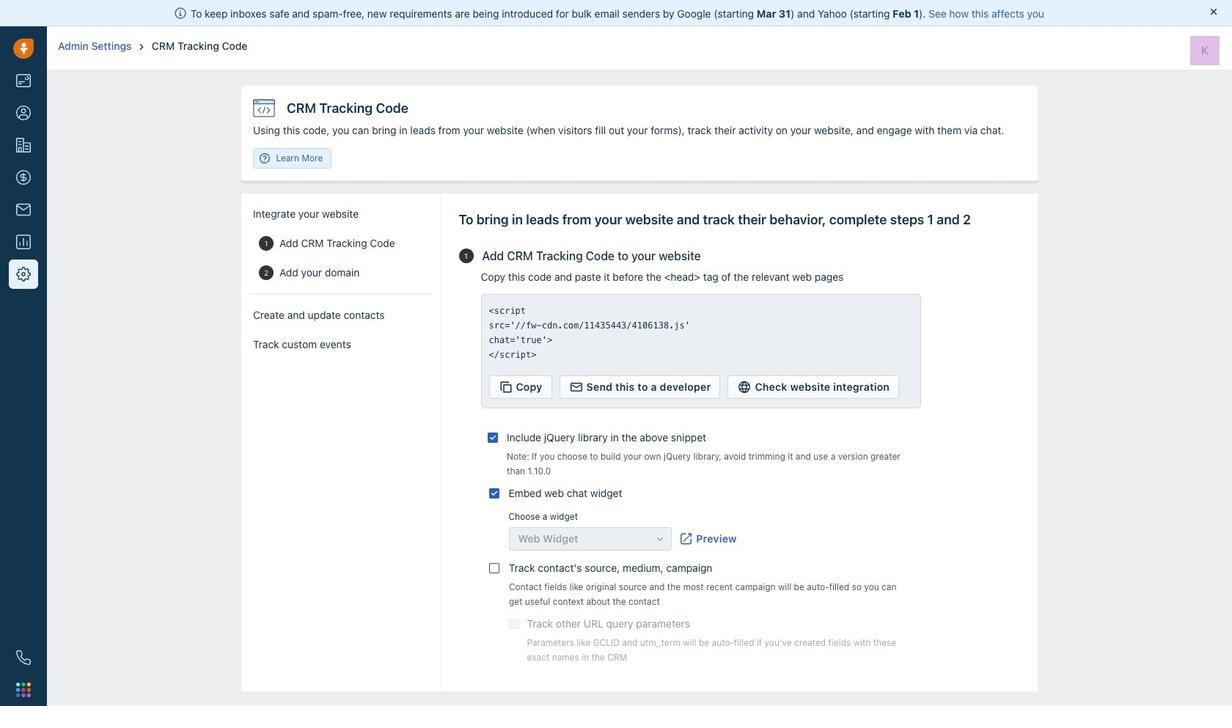 Task type: vqa. For each thing, say whether or not it's contained in the screenshot.
Phone image at the bottom left of the page
yes



Task type: locate. For each thing, give the bounding box(es) containing it.
phone image
[[16, 651, 31, 665]]

phone element
[[9, 643, 38, 673]]

None text field
[[489, 304, 913, 362]]



Task type: describe. For each thing, give the bounding box(es) containing it.
freshworks switcher image
[[16, 683, 31, 698]]



